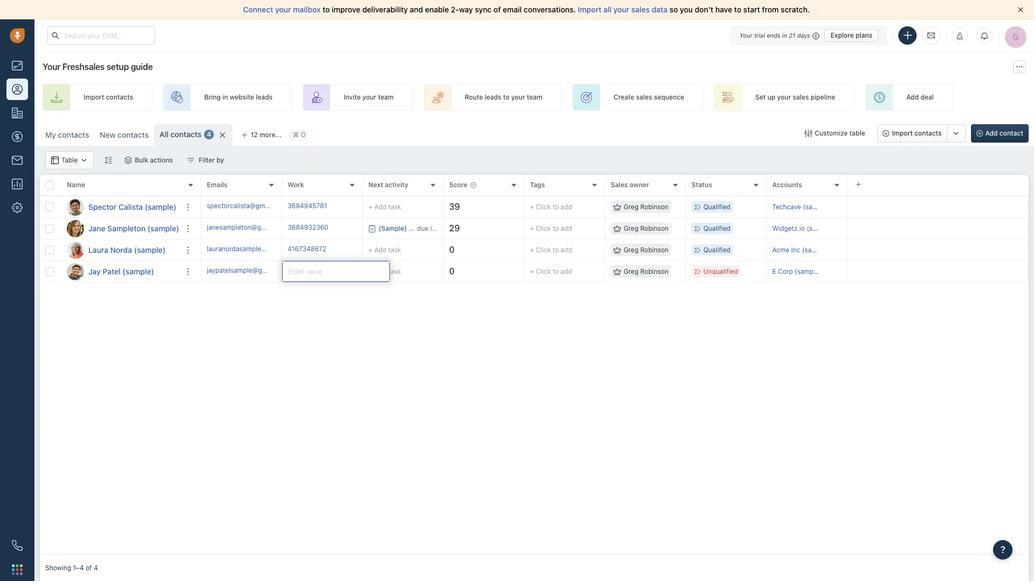 Task type: locate. For each thing, give the bounding box(es) containing it.
2 vertical spatial import
[[892, 129, 913, 137]]

container_wx8msf4aqz5i3rn1 image inside table popup button
[[51, 157, 59, 164]]

row group
[[40, 197, 202, 283], [202, 197, 1029, 283]]

qualified for 0
[[704, 246, 731, 254]]

enable
[[425, 5, 449, 14]]

4
[[207, 131, 211, 139], [94, 565, 98, 573]]

1 row group from the left
[[40, 197, 202, 283]]

jay
[[88, 267, 101, 276]]

qualified
[[704, 203, 731, 211], [704, 225, 731, 233], [704, 246, 731, 254]]

explore plans
[[831, 31, 873, 39]]

sales left the pipeline
[[793, 93, 809, 102]]

1 vertical spatial 0
[[449, 267, 455, 276]]

scratch.
[[781, 5, 810, 14]]

1 horizontal spatial in
[[782, 32, 788, 39]]

qualified for 39
[[704, 203, 731, 211]]

1 horizontal spatial your
[[740, 32, 753, 39]]

import contacts inside import contacts link
[[84, 93, 133, 102]]

status
[[692, 181, 712, 189]]

0 horizontal spatial import contacts
[[84, 93, 133, 102]]

of right sync
[[494, 5, 501, 14]]

spectorcalista@gmail.com link
[[207, 201, 287, 213]]

(sample) for e corp (sample)
[[795, 268, 822, 276]]

1 + click to add from the top
[[530, 203, 572, 211]]

your right the all
[[614, 5, 630, 14]]

container_wx8msf4aqz5i3rn1 image
[[805, 130, 812, 137], [80, 157, 88, 164], [614, 203, 621, 211], [369, 225, 376, 232], [614, 225, 621, 232]]

spectorcalista@gmail.com
[[207, 202, 287, 210]]

2 + click to add from the top
[[530, 225, 572, 233]]

invite your team
[[344, 93, 394, 102]]

0 vertical spatial qualified
[[704, 203, 731, 211]]

1 vertical spatial import contacts
[[892, 129, 942, 137]]

import down add deal link
[[892, 129, 913, 137]]

0 vertical spatial j image
[[67, 220, 84, 237]]

jaypatelsample@gmail.com
[[207, 267, 290, 275]]

greg robinson for e corp (sample)
[[624, 268, 669, 276]]

add inside press space to select this row. row
[[374, 203, 387, 211]]

next activity
[[369, 181, 409, 189]]

4 greg robinson from the top
[[624, 268, 669, 276]]

container_wx8msf4aqz5i3rn1 image
[[51, 157, 59, 164], [125, 157, 132, 164], [187, 157, 195, 164], [614, 246, 621, 254], [614, 268, 621, 276]]

container_wx8msf4aqz5i3rn1 image for bulk actions button
[[125, 157, 132, 164]]

techcave (sample) link
[[773, 203, 830, 211]]

of right the 1–4
[[86, 565, 92, 573]]

grid
[[40, 174, 1029, 556]]

3 qualified from the top
[[704, 246, 731, 254]]

leads right website
[[256, 93, 273, 102]]

2 j image from the top
[[67, 263, 84, 280]]

press space to select this row. row containing 39
[[202, 197, 1029, 218]]

+ add task inside press space to select this row. row
[[369, 203, 401, 211]]

import left the all
[[578, 5, 602, 14]]

3 task from the top
[[388, 268, 401, 276]]

o
[[301, 131, 306, 139]]

greg robinson for widgetz.io (sample)
[[624, 225, 669, 233]]

mailbox
[[293, 5, 321, 14]]

showing 1–4 of 4
[[45, 565, 98, 573]]

score
[[449, 181, 468, 189]]

inc
[[792, 246, 801, 254]]

table button
[[45, 151, 94, 170]]

sync
[[475, 5, 492, 14]]

press space to select this row. row
[[40, 197, 202, 218], [202, 197, 1029, 218], [40, 218, 202, 240], [202, 218, 1029, 240], [40, 240, 202, 261], [202, 240, 1029, 261], [40, 261, 202, 283], [202, 261, 1029, 283]]

jane sampleton (sample) link
[[88, 223, 179, 234]]

1 j image from the top
[[67, 220, 84, 237]]

jay patel (sample) link
[[88, 266, 154, 277]]

3 cell from the top
[[848, 240, 1029, 261]]

robinson for acme inc (sample)
[[641, 246, 669, 254]]

container_wx8msf4aqz5i3rn1 image inside bulk actions button
[[125, 157, 132, 164]]

j image for jay patel (sample)
[[67, 263, 84, 280]]

1 horizontal spatial team
[[527, 93, 543, 102]]

12
[[251, 131, 258, 139]]

lauranordasample@gmail.com
[[207, 245, 298, 253]]

jane
[[88, 224, 105, 233]]

import down your freshsales setup guide
[[84, 93, 104, 102]]

my contacts button
[[40, 124, 94, 146], [45, 130, 89, 140]]

spector
[[88, 202, 117, 211]]

greg robinson for acme inc (sample)
[[624, 246, 669, 254]]

1 greg robinson from the top
[[624, 203, 669, 211]]

2 vertical spatial qualified
[[704, 246, 731, 254]]

1 vertical spatial of
[[86, 565, 92, 573]]

+ click to add for jaypatelsample@gmail.com + click to add
[[530, 268, 572, 276]]

2 vertical spatial + add task
[[369, 268, 401, 276]]

tags
[[530, 181, 545, 189]]

import contacts
[[84, 93, 133, 102], [892, 129, 942, 137]]

create sales sequence link
[[573, 84, 704, 111]]

import contacts down setup
[[84, 93, 133, 102]]

freshworks switcher image
[[12, 565, 23, 576]]

add
[[907, 93, 919, 102], [986, 129, 998, 137], [374, 203, 387, 211], [374, 246, 387, 254], [374, 268, 387, 276]]

greg robinson
[[624, 203, 669, 211], [624, 225, 669, 233], [624, 246, 669, 254], [624, 268, 669, 276]]

0 horizontal spatial team
[[378, 93, 394, 102]]

1 vertical spatial your
[[43, 62, 60, 72]]

your left trial
[[740, 32, 753, 39]]

(sample) down laura norda (sample) link
[[123, 267, 154, 276]]

1 horizontal spatial import contacts
[[892, 129, 942, 137]]

greg
[[624, 203, 639, 211], [624, 225, 639, 233], [624, 246, 639, 254], [624, 268, 639, 276]]

filter
[[199, 156, 215, 164]]

import inside import contacts button
[[892, 129, 913, 137]]

1 horizontal spatial leads
[[485, 93, 502, 102]]

bulk actions button
[[118, 151, 180, 170]]

cell
[[848, 197, 1029, 218], [848, 218, 1029, 239], [848, 240, 1029, 261], [848, 261, 1029, 282]]

task inside press space to select this row. row
[[388, 203, 401, 211]]

owner
[[630, 181, 649, 189]]

1 horizontal spatial of
[[494, 5, 501, 14]]

grid containing 39
[[40, 174, 1029, 556]]

new
[[100, 130, 116, 140]]

1 vertical spatial task
[[388, 246, 401, 254]]

close image
[[1018, 7, 1024, 12]]

your left the freshsales
[[43, 62, 60, 72]]

task
[[388, 203, 401, 211], [388, 246, 401, 254], [388, 268, 401, 276]]

contacts down 'deal'
[[915, 129, 942, 137]]

emails
[[207, 181, 228, 189]]

2 cell from the top
[[848, 218, 1029, 239]]

3684945781 link
[[288, 201, 327, 213]]

leads
[[256, 93, 273, 102], [485, 93, 502, 102]]

new contacts button
[[94, 124, 154, 146], [100, 130, 149, 140]]

12 more... button
[[236, 128, 288, 143]]

what's new image
[[956, 32, 964, 40]]

in right the 'bring'
[[223, 93, 228, 102]]

0 vertical spatial in
[[782, 32, 788, 39]]

0 vertical spatial + add task
[[369, 203, 401, 211]]

2 greg robinson from the top
[[624, 225, 669, 233]]

import inside import contacts link
[[84, 93, 104, 102]]

4 + click to add from the top
[[530, 268, 572, 276]]

0 horizontal spatial leads
[[256, 93, 273, 102]]

in
[[782, 32, 788, 39], [223, 93, 228, 102]]

1 horizontal spatial 4
[[207, 131, 211, 139]]

add contact button
[[971, 124, 1029, 143]]

container_wx8msf4aqz5i3rn1 image for filter by button
[[187, 157, 195, 164]]

filter by
[[199, 156, 224, 164]]

j image left jay
[[67, 263, 84, 280]]

your for your freshsales setup guide
[[43, 62, 60, 72]]

row group containing 39
[[202, 197, 1029, 283]]

1 + add task from the top
[[369, 203, 401, 211]]

setup
[[107, 62, 129, 72]]

sales right 'create'
[[636, 93, 652, 102]]

(sample) right 'inc'
[[802, 246, 829, 254]]

container_wx8msf4aqz5i3rn1 image for table popup button
[[51, 157, 59, 164]]

import contacts down "add deal" at the right of page
[[892, 129, 942, 137]]

(sample) right the sampleton
[[148, 224, 179, 233]]

2 vertical spatial task
[[388, 268, 401, 276]]

2 row group from the left
[[202, 197, 1029, 283]]

1 robinson from the top
[[641, 203, 669, 211]]

connect your mailbox link
[[243, 5, 323, 14]]

1 vertical spatial + add task
[[369, 246, 401, 254]]

1 0 from the top
[[449, 245, 455, 255]]

2 horizontal spatial import
[[892, 129, 913, 137]]

1 cell from the top
[[848, 197, 1029, 218]]

all contacts 4
[[160, 130, 211, 139]]

2 qualified from the top
[[704, 225, 731, 233]]

contacts right new
[[118, 130, 149, 140]]

greg robinson for techcave (sample)
[[624, 203, 669, 211]]

robinson for e corp (sample)
[[641, 268, 669, 276]]

actions
[[150, 156, 173, 164]]

up
[[768, 93, 776, 102]]

0 horizontal spatial 4
[[94, 565, 98, 573]]

greg for widgetz.io (sample)
[[624, 225, 639, 233]]

phone image
[[12, 541, 23, 552]]

3 robinson from the top
[[641, 246, 669, 254]]

0 for lauranordasample@gmail.com
[[449, 245, 455, 255]]

bring in website leads link
[[163, 84, 292, 111]]

4 cell from the top
[[848, 261, 1029, 282]]

(sample) right the calista at the left of page
[[145, 202, 176, 211]]

import contacts for import contacts button
[[892, 129, 942, 137]]

filter by button
[[180, 151, 231, 170]]

2 leads from the left
[[485, 93, 502, 102]]

4 greg from the top
[[624, 268, 639, 276]]

add for e corp (sample)
[[374, 268, 387, 276]]

j image
[[67, 220, 84, 237], [67, 263, 84, 280]]

2 greg from the top
[[624, 225, 639, 233]]

0 vertical spatial 0
[[449, 245, 455, 255]]

+ add task
[[369, 203, 401, 211], [369, 246, 401, 254], [369, 268, 401, 276]]

bulk
[[135, 156, 148, 164]]

plans
[[856, 31, 873, 39]]

(sample) right 'corp'
[[795, 268, 822, 276]]

add for techcave (sample)
[[374, 203, 387, 211]]

sales left data
[[632, 5, 650, 14]]

deliverability
[[362, 5, 408, 14]]

import contacts inside import contacts button
[[892, 129, 942, 137]]

0 vertical spatial your
[[740, 32, 753, 39]]

1 qualified from the top
[[704, 203, 731, 211]]

set
[[756, 93, 766, 102]]

press space to select this row. row containing jane sampleton (sample)
[[40, 218, 202, 240]]

import contacts for import contacts link at left
[[84, 93, 133, 102]]

sales inside 'link'
[[793, 93, 809, 102]]

contacts right "my"
[[58, 130, 89, 140]]

1 vertical spatial j image
[[67, 263, 84, 280]]

(sample) down jane sampleton (sample) link
[[134, 245, 166, 255]]

1 vertical spatial 4
[[94, 565, 98, 573]]

unqualified
[[704, 268, 738, 276]]

4 up filter by
[[207, 131, 211, 139]]

all
[[604, 5, 612, 14]]

container_wx8msf4aqz5i3rn1 image inside table popup button
[[80, 157, 88, 164]]

add contact
[[986, 129, 1024, 137]]

Enter value text field
[[283, 262, 390, 282]]

1 vertical spatial qualified
[[704, 225, 731, 233]]

1 task from the top
[[388, 203, 401, 211]]

your inside 'link'
[[777, 93, 791, 102]]

laura norda (sample) link
[[88, 245, 166, 256]]

3 + add task from the top
[[369, 268, 401, 276]]

robinson for widgetz.io (sample)
[[641, 225, 669, 233]]

0 vertical spatial task
[[388, 203, 401, 211]]

1 greg from the top
[[624, 203, 639, 211]]

import for import contacts link at left
[[84, 93, 104, 102]]

0 vertical spatial 4
[[207, 131, 211, 139]]

in left 21
[[782, 32, 788, 39]]

your right up
[[777, 93, 791, 102]]

2 0 from the top
[[449, 267, 455, 276]]

4 inside all contacts 4
[[207, 131, 211, 139]]

1 vertical spatial import
[[84, 93, 104, 102]]

leads right route
[[485, 93, 502, 102]]

0 vertical spatial import
[[578, 5, 602, 14]]

4 right the 1–4
[[94, 565, 98, 573]]

2 robinson from the top
[[641, 225, 669, 233]]

your
[[740, 32, 753, 39], [43, 62, 60, 72]]

invite
[[344, 93, 361, 102]]

j image left jane
[[67, 220, 84, 237]]

name row
[[40, 175, 202, 197]]

0 horizontal spatial in
[[223, 93, 228, 102]]

0 vertical spatial import contacts
[[84, 93, 133, 102]]

4 robinson from the top
[[641, 268, 669, 276]]

bring in website leads
[[204, 93, 273, 102]]

container_wx8msf4aqz5i3rn1 image inside filter by button
[[187, 157, 195, 164]]

route leads to your team link
[[424, 84, 562, 111]]

table
[[61, 156, 78, 165]]

contacts
[[106, 93, 133, 102], [915, 129, 942, 137], [171, 130, 202, 139], [58, 130, 89, 140], [118, 130, 149, 140]]

0 horizontal spatial import
[[84, 93, 104, 102]]

lauranordasample@gmail.com link
[[207, 245, 298, 256]]

(sample) for spector calista (sample)
[[145, 202, 176, 211]]

greg for techcave (sample)
[[624, 203, 639, 211]]

your
[[275, 5, 291, 14], [614, 5, 630, 14], [363, 93, 376, 102], [511, 93, 525, 102], [777, 93, 791, 102]]

(sample) for jane sampleton (sample)
[[148, 224, 179, 233]]

3 greg from the top
[[624, 246, 639, 254]]

1–4
[[73, 565, 84, 573]]

(sample) for acme inc (sample)
[[802, 246, 829, 254]]

3 greg robinson from the top
[[624, 246, 669, 254]]

0 horizontal spatial your
[[43, 62, 60, 72]]



Task type: describe. For each thing, give the bounding box(es) containing it.
1 team from the left
[[378, 93, 394, 102]]

way
[[459, 5, 473, 14]]

(sample) for jay patel (sample)
[[123, 267, 154, 276]]

add for jaypatelsample@gmail.com + click to add
[[561, 268, 572, 276]]

your trial ends in 21 days
[[740, 32, 810, 39]]

more...
[[260, 131, 282, 139]]

send email image
[[928, 31, 935, 40]]

3684932360 link
[[288, 223, 328, 234]]

Search your CRM... text field
[[47, 26, 155, 45]]

laura
[[88, 245, 108, 255]]

greg for e corp (sample)
[[624, 268, 639, 276]]

import contacts button
[[878, 124, 947, 143]]

patel
[[103, 267, 121, 276]]

spector calista (sample)
[[88, 202, 176, 211]]

explore plans link
[[825, 29, 879, 42]]

contact
[[1000, 129, 1024, 137]]

cell for acme inc (sample)
[[848, 240, 1029, 261]]

bring
[[204, 93, 221, 102]]

3684932360
[[288, 224, 328, 232]]

e corp (sample) link
[[773, 268, 822, 276]]

phone element
[[6, 536, 28, 557]]

click for jaypatelsample@gmail.com + click to add
[[536, 268, 551, 276]]

connect
[[243, 5, 273, 14]]

create
[[614, 93, 635, 102]]

acme
[[773, 246, 790, 254]]

4167348672
[[288, 245, 327, 253]]

1 vertical spatial in
[[223, 93, 228, 102]]

task for spectorcalista@gmail.com 3684945781
[[388, 203, 401, 211]]

container_wx8msf4aqz5i3rn1 image inside customize table button
[[805, 130, 812, 137]]

conversations.
[[524, 5, 576, 14]]

janesampleton@gmail.com link
[[207, 223, 288, 234]]

deal
[[921, 93, 934, 102]]

1 horizontal spatial import
[[578, 5, 602, 14]]

jane sampleton (sample)
[[88, 224, 179, 233]]

new contacts
[[100, 130, 149, 140]]

2-
[[451, 5, 459, 14]]

39
[[449, 202, 460, 212]]

don't
[[695, 5, 714, 14]]

row group containing spector calista (sample)
[[40, 197, 202, 283]]

all contacts link
[[160, 129, 202, 140]]

add deal
[[907, 93, 934, 102]]

activity
[[385, 181, 409, 189]]

days
[[797, 32, 810, 39]]

bulk actions
[[135, 156, 173, 164]]

press space to select this row. row containing 29
[[202, 218, 1029, 240]]

data
[[652, 5, 668, 14]]

start
[[744, 5, 760, 14]]

click for janesampleton@gmail.com 3684932360
[[536, 225, 551, 233]]

name column header
[[61, 175, 202, 197]]

(sample) down techcave (sample) link
[[807, 225, 834, 233]]

name
[[67, 181, 85, 189]]

cell for widgetz.io (sample)
[[848, 218, 1029, 239]]

+ click to add for janesampleton@gmail.com 3684932360
[[530, 225, 572, 233]]

jaypatelsample@gmail.com + click to add
[[207, 267, 330, 275]]

techcave (sample)
[[773, 203, 830, 211]]

contacts down setup
[[106, 93, 133, 102]]

contacts right all
[[171, 130, 202, 139]]

robinson for techcave (sample)
[[641, 203, 669, 211]]

click for spectorcalista@gmail.com 3684945781
[[536, 203, 551, 211]]

press space to select this row. row containing spector calista (sample)
[[40, 197, 202, 218]]

sales
[[611, 181, 628, 189]]

widgetz.io (sample)
[[773, 225, 834, 233]]

improve
[[332, 5, 360, 14]]

import all your sales data link
[[578, 5, 670, 14]]

contacts inside button
[[915, 129, 942, 137]]

corp
[[778, 268, 793, 276]]

route
[[465, 93, 483, 102]]

sampleton
[[107, 224, 146, 233]]

0 horizontal spatial of
[[86, 565, 92, 573]]

customize
[[815, 129, 848, 137]]

import contacts group
[[878, 124, 966, 143]]

style_myh0__igzzd8unmi image
[[105, 157, 112, 164]]

jay patel (sample)
[[88, 267, 154, 276]]

l image
[[67, 242, 84, 259]]

route leads to your team
[[465, 93, 543, 102]]

your right route
[[511, 93, 525, 102]]

s image
[[67, 199, 84, 216]]

trial
[[754, 32, 765, 39]]

my
[[45, 130, 56, 140]]

⌘
[[293, 131, 299, 139]]

task for jaypatelsample@gmail.com + click to add
[[388, 268, 401, 276]]

next
[[369, 181, 383, 189]]

table
[[850, 129, 865, 137]]

qualified for 29
[[704, 225, 731, 233]]

e
[[773, 268, 776, 276]]

laura norda (sample)
[[88, 245, 166, 255]]

spectorcalista@gmail.com 3684945781
[[207, 202, 327, 210]]

ends
[[767, 32, 781, 39]]

freshsales
[[62, 62, 105, 72]]

import for import contacts button
[[892, 129, 913, 137]]

cell for techcave (sample)
[[848, 197, 1029, 218]]

0 vertical spatial of
[[494, 5, 501, 14]]

cell for e corp (sample)
[[848, 261, 1029, 282]]

press space to select this row. row containing jay patel (sample)
[[40, 261, 202, 283]]

import contacts link
[[43, 84, 153, 111]]

2 task from the top
[[388, 246, 401, 254]]

pipeline
[[811, 93, 836, 102]]

2 team from the left
[[527, 93, 543, 102]]

your left 'mailbox'
[[275, 5, 291, 14]]

(sample) for laura norda (sample)
[[134, 245, 166, 255]]

21
[[789, 32, 796, 39]]

(sample) up widgetz.io (sample)
[[803, 203, 830, 211]]

invite your team link
[[303, 84, 413, 111]]

+ add task for spectorcalista@gmail.com 3684945781
[[369, 203, 401, 211]]

acme inc (sample)
[[773, 246, 829, 254]]

12 more...
[[251, 131, 282, 139]]

your right invite
[[363, 93, 376, 102]]

website
[[230, 93, 254, 102]]

your for your trial ends in 21 days
[[740, 32, 753, 39]]

all
[[160, 130, 169, 139]]

widgetz.io (sample) link
[[773, 225, 834, 233]]

add for janesampleton@gmail.com 3684932360
[[561, 225, 572, 233]]

e corp (sample)
[[773, 268, 822, 276]]

j image for jane sampleton (sample)
[[67, 220, 84, 237]]

customize table button
[[798, 124, 872, 143]]

guide
[[131, 62, 153, 72]]

29
[[449, 224, 460, 233]]

create sales sequence
[[614, 93, 684, 102]]

greg for acme inc (sample)
[[624, 246, 639, 254]]

3684945781
[[288, 202, 327, 210]]

add for acme inc (sample)
[[374, 246, 387, 254]]

press space to select this row. row containing laura norda (sample)
[[40, 240, 202, 261]]

norda
[[110, 245, 132, 255]]

have
[[716, 5, 732, 14]]

2 + add task from the top
[[369, 246, 401, 254]]

0 for jaypatelsample@gmail.com
[[449, 267, 455, 276]]

+ click to add for spectorcalista@gmail.com 3684945781
[[530, 203, 572, 211]]

3 + click to add from the top
[[530, 246, 572, 254]]

+ add task for jaypatelsample@gmail.com + click to add
[[369, 268, 401, 276]]

1 leads from the left
[[256, 93, 273, 102]]

email
[[503, 5, 522, 14]]

add inside button
[[986, 129, 998, 137]]

add for spectorcalista@gmail.com 3684945781
[[561, 203, 572, 211]]

janesampleton@gmail.com 3684932360
[[207, 224, 328, 232]]



Task type: vqa. For each thing, say whether or not it's contained in the screenshot.
Untitled view 4 on the top of page
no



